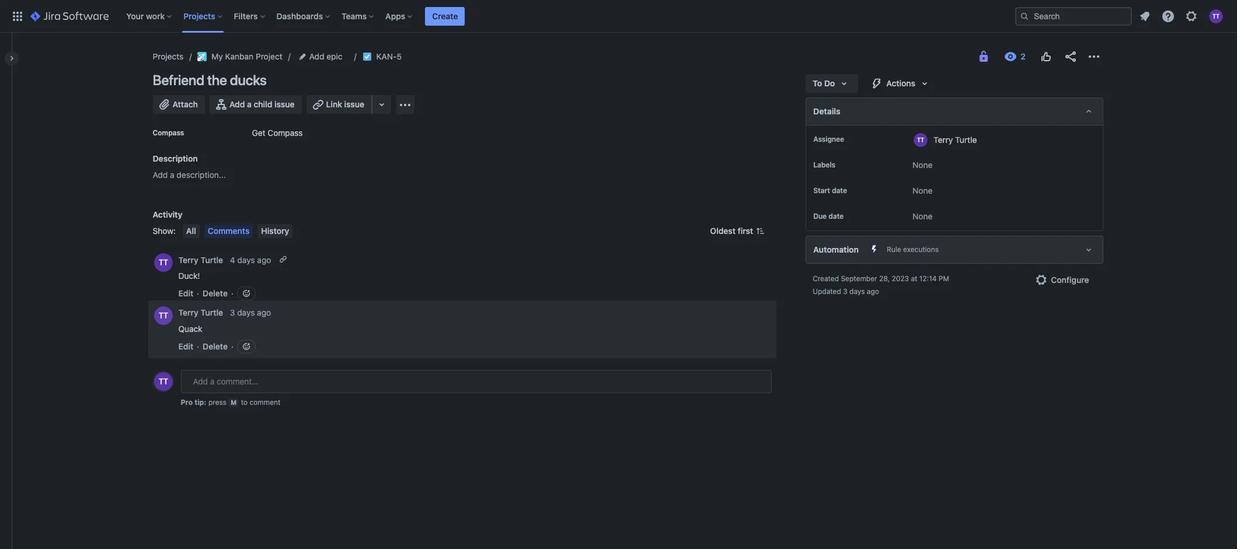 Task type: vqa. For each thing, say whether or not it's contained in the screenshot.
Improve at left bottom
no



Task type: describe. For each thing, give the bounding box(es) containing it.
apps button
[[382, 7, 417, 25]]

0 horizontal spatial compass
[[153, 128, 184, 137]]

do
[[824, 78, 835, 88]]

dashboards button
[[273, 7, 335, 25]]

2 issue from the left
[[344, 99, 364, 109]]

projects button
[[180, 7, 227, 25]]

vote options: no one has voted for this issue yet. image
[[1039, 50, 1053, 64]]

edit for duck!
[[178, 288, 193, 298]]

due date pin to top. only you can see pinned fields. image
[[846, 212, 855, 221]]

my
[[212, 51, 223, 61]]

copy link to issue image
[[399, 51, 409, 61]]

1 horizontal spatial compass
[[268, 128, 303, 138]]

add epic button
[[296, 50, 346, 64]]

3 days ago
[[230, 308, 271, 318]]

none for labels
[[913, 160, 933, 170]]

due date
[[814, 212, 844, 221]]

assignee
[[814, 135, 844, 144]]

due
[[814, 212, 827, 221]]

your profile and settings image
[[1209, 9, 1223, 23]]

dashboards
[[277, 11, 323, 21]]

description...
[[177, 170, 226, 180]]

kan-5 link
[[376, 50, 402, 64]]

delete for quack
[[203, 342, 228, 352]]

to
[[241, 398, 248, 407]]

oldest first button
[[703, 224, 772, 238]]

first
[[738, 226, 753, 236]]

teams button
[[338, 7, 379, 25]]

automation
[[814, 245, 859, 255]]

create button
[[425, 7, 465, 25]]

a for child
[[247, 99, 252, 109]]

history
[[261, 226, 289, 236]]

create
[[432, 11, 458, 21]]

4 days ago
[[230, 255, 271, 265]]

my kanban project image
[[198, 52, 207, 61]]

add epic
[[309, 51, 343, 61]]

configure link
[[1028, 271, 1096, 290]]

link issue button
[[306, 95, 373, 114]]

banner containing your work
[[0, 0, 1237, 33]]

your
[[126, 11, 144, 21]]

0 vertical spatial terry
[[934, 135, 953, 145]]

start date
[[814, 186, 847, 195]]

created
[[813, 274, 839, 283]]

all
[[186, 226, 196, 236]]

created september 28, 2023 at 12:14 pm updated 3 days ago
[[813, 274, 949, 296]]

project
[[256, 51, 282, 61]]

5
[[397, 51, 402, 61]]

labels pin to top. only you can see pinned fields. image
[[838, 161, 847, 170]]

12:14
[[920, 274, 937, 283]]

ago for 3 days ago
[[257, 308, 271, 318]]

1 issue from the left
[[275, 99, 295, 109]]

tip:
[[195, 398, 206, 407]]

befriend
[[153, 72, 204, 88]]

your work
[[126, 11, 165, 21]]

apps
[[386, 11, 405, 21]]

date for due date
[[829, 212, 844, 221]]

3 inside created september 28, 2023 at 12:14 pm updated 3 days ago
[[843, 287, 848, 296]]

comments
[[208, 226, 250, 236]]

ducks
[[230, 72, 267, 88]]

at
[[911, 274, 918, 283]]

notifications image
[[1138, 9, 1152, 23]]

kan-
[[376, 51, 397, 61]]

search image
[[1020, 11, 1030, 21]]

settings image
[[1185, 9, 1199, 23]]

primary element
[[7, 0, 1015, 32]]

days inside created september 28, 2023 at 12:14 pm updated 3 days ago
[[850, 287, 865, 296]]

Add a comment… field
[[181, 370, 772, 394]]

delete button for duck!
[[203, 288, 228, 300]]

kanban
[[225, 51, 254, 61]]

link web pages and more image
[[375, 98, 389, 112]]

child
[[254, 99, 272, 109]]

show:
[[153, 226, 176, 236]]

epic
[[327, 51, 343, 61]]

oldest
[[710, 226, 736, 236]]

rule
[[887, 245, 901, 254]]

filters button
[[230, 7, 270, 25]]

days for 3 days ago
[[237, 308, 255, 318]]

to
[[813, 78, 822, 88]]

filters
[[234, 11, 258, 21]]

share image
[[1064, 50, 1078, 64]]

ago for 4 days ago
[[257, 255, 271, 265]]

0 vertical spatial terry turtle
[[934, 135, 977, 145]]

none for due date
[[913, 211, 933, 221]]

add for add epic
[[309, 51, 324, 61]]

get compass
[[252, 128, 303, 138]]



Task type: locate. For each thing, give the bounding box(es) containing it.
3 down 4 on the left
[[230, 308, 235, 318]]

sidebar navigation image
[[0, 47, 26, 70]]

add app image
[[398, 98, 412, 112]]

2 horizontal spatial add
[[309, 51, 324, 61]]

1 vertical spatial date
[[829, 212, 844, 221]]

get
[[252, 128, 265, 138]]

turtle up 'quack'
[[201, 308, 223, 318]]

issue right child
[[275, 99, 295, 109]]

actions
[[887, 78, 916, 88]]

turtle for 4 days ago
[[201, 255, 223, 265]]

ago down 4 days ago
[[257, 308, 271, 318]]

add
[[309, 51, 324, 61], [229, 99, 245, 109], [153, 170, 168, 180]]

copy link to comment image
[[278, 255, 288, 264]]

delete button
[[203, 288, 228, 300], [203, 341, 228, 353]]

0 vertical spatial add reaction image
[[242, 289, 251, 298]]

a down description
[[170, 170, 174, 180]]

1 vertical spatial add
[[229, 99, 245, 109]]

a inside button
[[247, 99, 252, 109]]

details
[[814, 106, 841, 116]]

1 vertical spatial add reaction image
[[242, 342, 251, 352]]

terry turtle for 3 days ago
[[178, 308, 223, 318]]

2 vertical spatial ago
[[257, 308, 271, 318]]

0 vertical spatial a
[[247, 99, 252, 109]]

duck!
[[178, 271, 200, 281]]

september
[[841, 274, 877, 283]]

newest first image
[[756, 227, 765, 236]]

work
[[146, 11, 165, 21]]

add inside popup button
[[309, 51, 324, 61]]

add a child issue
[[229, 99, 295, 109]]

1 vertical spatial edit button
[[178, 341, 193, 353]]

projects up my kanban project image at the left top of page
[[183, 11, 215, 21]]

0 vertical spatial turtle
[[955, 135, 977, 145]]

compass up description
[[153, 128, 184, 137]]

description
[[153, 154, 198, 164]]

press
[[208, 398, 227, 407]]

ago down september
[[867, 287, 879, 296]]

1 vertical spatial projects
[[153, 51, 184, 61]]

1 horizontal spatial add
[[229, 99, 245, 109]]

1 horizontal spatial a
[[247, 99, 252, 109]]

1 vertical spatial terry
[[178, 255, 198, 265]]

my kanban project
[[212, 51, 282, 61]]

start
[[814, 186, 830, 195]]

terry turtle up duck!
[[178, 255, 223, 265]]

actions image
[[1087, 50, 1101, 64]]

a left child
[[247, 99, 252, 109]]

add left child
[[229, 99, 245, 109]]

date for start date
[[832, 186, 847, 195]]

projects for projects dropdown button
[[183, 11, 215, 21]]

2 vertical spatial days
[[237, 308, 255, 318]]

0 horizontal spatial issue
[[275, 99, 295, 109]]

days for 4 days ago
[[237, 255, 255, 265]]

edit button
[[178, 288, 193, 300], [178, 341, 193, 353]]

quack
[[178, 324, 202, 334]]

1 delete from the top
[[203, 288, 228, 298]]

2 vertical spatial add
[[153, 170, 168, 180]]

edit for quack
[[178, 342, 193, 352]]

0 vertical spatial add
[[309, 51, 324, 61]]

2 vertical spatial terry turtle
[[178, 308, 223, 318]]

a for description...
[[170, 170, 174, 180]]

pro
[[181, 398, 193, 407]]

appswitcher icon image
[[11, 9, 25, 23]]

0 vertical spatial days
[[237, 255, 255, 265]]

comments button
[[204, 224, 253, 238]]

28,
[[879, 274, 890, 283]]

labels
[[814, 161, 836, 169]]

help image
[[1161, 9, 1175, 23]]

0 vertical spatial none
[[913, 160, 933, 170]]

1 vertical spatial a
[[170, 170, 174, 180]]

executions
[[903, 245, 939, 254]]

menu bar
[[180, 224, 295, 238]]

2 vertical spatial terry
[[178, 308, 198, 318]]

add for add a child issue
[[229, 99, 245, 109]]

a
[[247, 99, 252, 109], [170, 170, 174, 180]]

2 add reaction image from the top
[[242, 342, 251, 352]]

terry
[[934, 135, 953, 145], [178, 255, 198, 265], [178, 308, 198, 318]]

attach
[[173, 99, 198, 109]]

m
[[231, 399, 237, 406]]

terry turtle for 4 days ago
[[178, 255, 223, 265]]

delete for duck!
[[203, 288, 228, 298]]

1 vertical spatial edit
[[178, 342, 193, 352]]

actions button
[[863, 74, 939, 93]]

activity
[[153, 210, 182, 220]]

0 vertical spatial 3
[[843, 287, 848, 296]]

add down description
[[153, 170, 168, 180]]

edit button down duck!
[[178, 288, 193, 300]]

edit button down 'quack'
[[178, 341, 193, 353]]

1 vertical spatial days
[[850, 287, 865, 296]]

automation element
[[806, 236, 1103, 264]]

1 vertical spatial ago
[[867, 287, 879, 296]]

terry up 'quack'
[[178, 308, 198, 318]]

comment
[[250, 398, 281, 407]]

terry turtle down details element at the right
[[934, 135, 977, 145]]

2 delete from the top
[[203, 342, 228, 352]]

2 vertical spatial turtle
[[201, 308, 223, 318]]

0 vertical spatial delete
[[203, 288, 228, 298]]

2 delete button from the top
[[203, 341, 228, 353]]

turtle left 4 on the left
[[201, 255, 223, 265]]

1 vertical spatial delete
[[203, 342, 228, 352]]

your work button
[[123, 7, 176, 25]]

0 vertical spatial projects
[[183, 11, 215, 21]]

1 horizontal spatial issue
[[344, 99, 364, 109]]

add for add a description...
[[153, 170, 168, 180]]

1 add reaction image from the top
[[242, 289, 251, 298]]

1 horizontal spatial 3
[[843, 287, 848, 296]]

Search field
[[1015, 7, 1132, 25]]

updated
[[813, 287, 841, 296]]

pm
[[939, 274, 949, 283]]

terry for 4 days ago
[[178, 255, 198, 265]]

3 none from the top
[[913, 211, 933, 221]]

task image
[[362, 52, 372, 61]]

1 vertical spatial turtle
[[201, 255, 223, 265]]

teams
[[342, 11, 367, 21]]

jira software image
[[30, 9, 109, 23], [30, 9, 109, 23]]

link issue
[[326, 99, 364, 109]]

2 none from the top
[[913, 186, 933, 196]]

turtle down details element at the right
[[955, 135, 977, 145]]

to do button
[[806, 74, 859, 93]]

add reaction image for 4
[[242, 289, 251, 298]]

the
[[207, 72, 227, 88]]

days right 4 on the left
[[237, 255, 255, 265]]

add reaction image
[[242, 289, 251, 298], [242, 342, 251, 352]]

delete
[[203, 288, 228, 298], [203, 342, 228, 352]]

edit button for quack
[[178, 341, 193, 353]]

0 horizontal spatial add
[[153, 170, 168, 180]]

assignee pin to top. only you can see pinned fields. image
[[847, 135, 856, 144]]

1 delete button from the top
[[203, 288, 228, 300]]

1 vertical spatial terry turtle
[[178, 255, 223, 265]]

projects inside projects dropdown button
[[183, 11, 215, 21]]

projects for the projects link
[[153, 51, 184, 61]]

edit down 'quack'
[[178, 342, 193, 352]]

pro tip: press m to comment
[[181, 398, 281, 407]]

ago left copy link to comment icon
[[257, 255, 271, 265]]

date
[[832, 186, 847, 195], [829, 212, 844, 221]]

0 vertical spatial edit
[[178, 288, 193, 298]]

turtle for 3 days ago
[[201, 308, 223, 318]]

3 right updated
[[843, 287, 848, 296]]

projects
[[183, 11, 215, 21], [153, 51, 184, 61]]

details element
[[806, 98, 1103, 126]]

1 vertical spatial delete button
[[203, 341, 228, 353]]

2 edit from the top
[[178, 342, 193, 352]]

1 vertical spatial none
[[913, 186, 933, 196]]

ago inside created september 28, 2023 at 12:14 pm updated 3 days ago
[[867, 287, 879, 296]]

0 horizontal spatial 3
[[230, 308, 235, 318]]

add reaction image for 3
[[242, 342, 251, 352]]

befriend the ducks
[[153, 72, 267, 88]]

add left the epic
[[309, 51, 324, 61]]

0 vertical spatial ago
[[257, 255, 271, 265]]

none
[[913, 160, 933, 170], [913, 186, 933, 196], [913, 211, 933, 221]]

days down 4 days ago
[[237, 308, 255, 318]]

configure
[[1051, 275, 1089, 285]]

oldest first
[[710, 226, 753, 236]]

banner
[[0, 0, 1237, 33]]

1 vertical spatial 3
[[230, 308, 235, 318]]

link
[[326, 99, 342, 109]]

edit button for duck!
[[178, 288, 193, 300]]

add reaction image down 3 days ago
[[242, 342, 251, 352]]

2 edit button from the top
[[178, 341, 193, 353]]

issue right link
[[344, 99, 364, 109]]

all button
[[183, 224, 200, 238]]

to do
[[813, 78, 835, 88]]

2 vertical spatial none
[[913, 211, 933, 221]]

projects up befriend
[[153, 51, 184, 61]]

add a description...
[[153, 170, 226, 180]]

1 edit button from the top
[[178, 288, 193, 300]]

compass right get
[[268, 128, 303, 138]]

2023
[[892, 274, 909, 283]]

4
[[230, 255, 235, 265]]

edit
[[178, 288, 193, 298], [178, 342, 193, 352]]

profile image of terry turtle image
[[154, 373, 173, 391]]

terry up duck!
[[178, 255, 198, 265]]

date right the "start"
[[832, 186, 847, 195]]

0 vertical spatial date
[[832, 186, 847, 195]]

0 vertical spatial delete button
[[203, 288, 228, 300]]

date left due date pin to top. only you can see pinned fields. image
[[829, 212, 844, 221]]

terry turtle up 'quack'
[[178, 308, 223, 318]]

my kanban project link
[[198, 50, 282, 64]]

3
[[843, 287, 848, 296], [230, 308, 235, 318]]

terry turtle
[[934, 135, 977, 145], [178, 255, 223, 265], [178, 308, 223, 318]]

kan-5
[[376, 51, 402, 61]]

turtle
[[955, 135, 977, 145], [201, 255, 223, 265], [201, 308, 223, 318]]

add inside button
[[229, 99, 245, 109]]

attach button
[[153, 95, 205, 114]]

days down september
[[850, 287, 865, 296]]

delete button for quack
[[203, 341, 228, 353]]

1 edit from the top
[[178, 288, 193, 298]]

history button
[[258, 224, 293, 238]]

0 vertical spatial edit button
[[178, 288, 193, 300]]

days
[[237, 255, 255, 265], [850, 287, 865, 296], [237, 308, 255, 318]]

terry for 3 days ago
[[178, 308, 198, 318]]

1 none from the top
[[913, 160, 933, 170]]

0 horizontal spatial a
[[170, 170, 174, 180]]

rule executions
[[887, 245, 939, 254]]

projects link
[[153, 50, 184, 64]]

add a child issue button
[[210, 95, 302, 114]]

menu bar containing all
[[180, 224, 295, 238]]

terry down details element at the right
[[934, 135, 953, 145]]

add reaction image up 3 days ago
[[242, 289, 251, 298]]

edit down duck!
[[178, 288, 193, 298]]

compass
[[268, 128, 303, 138], [153, 128, 184, 137]]



